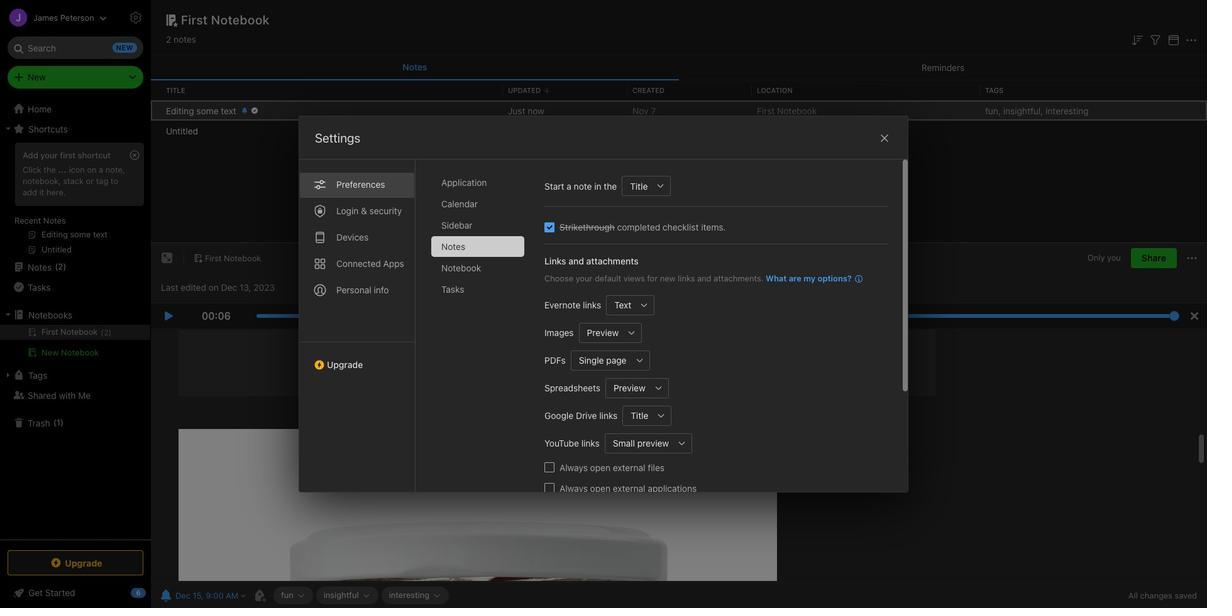 Task type: locate. For each thing, give the bounding box(es) containing it.
first
[[60, 150, 76, 160]]

last
[[161, 282, 178, 293]]

1 vertical spatial )
[[60, 418, 64, 428]]

default
[[595, 274, 621, 284]]

1 vertical spatial open
[[590, 483, 611, 494]]

tab list containing preferences
[[299, 160, 416, 492]]

0 vertical spatial new
[[28, 72, 46, 82]]

0 horizontal spatial upgrade
[[65, 558, 102, 569]]

title button for google drive links
[[623, 406, 652, 426]]

2023
[[254, 282, 275, 293]]

preview down "page"
[[614, 383, 646, 394]]

0 horizontal spatial 2
[[58, 262, 63, 272]]

start
[[545, 181, 564, 191]]

notebook inside 'row group'
[[777, 105, 817, 116]]

links right new
[[678, 274, 695, 284]]

1 vertical spatial upgrade button
[[8, 551, 143, 576]]

first up the last edited on dec 13, 2023
[[205, 253, 222, 263]]

tree
[[0, 99, 151, 540]]

Choose default view option for Spreadsheets field
[[606, 378, 669, 398]]

( right trash
[[53, 418, 57, 428]]

notebook
[[211, 13, 270, 27], [777, 105, 817, 116], [224, 253, 261, 263], [441, 263, 481, 274], [61, 348, 99, 358]]

1 vertical spatial upgrade
[[65, 558, 102, 569]]

0 vertical spatial upgrade
[[327, 360, 363, 370]]

open up the always open external applications
[[590, 463, 611, 473]]

title inside choose default view option for google drive links field
[[631, 411, 649, 421]]

0 horizontal spatial on
[[87, 165, 97, 175]]

Start a new note in the body or title. field
[[622, 176, 671, 196]]

1 vertical spatial the
[[604, 181, 617, 191]]

external for files
[[613, 463, 646, 473]]

0 vertical spatial always
[[560, 463, 588, 473]]

1 vertical spatial settings
[[315, 131, 361, 145]]

preview button for images
[[579, 323, 622, 343]]

title for start a note in the
[[630, 181, 648, 191]]

group
[[0, 139, 150, 262]]

title inside field
[[630, 181, 648, 191]]

tasks
[[28, 282, 51, 293], [441, 284, 464, 295]]

settings up the preferences
[[315, 131, 361, 145]]

title button
[[622, 176, 651, 196], [623, 406, 652, 426]]

settings inside tooltip
[[158, 12, 191, 22]]

tags button
[[0, 365, 150, 385]]

only
[[1088, 253, 1105, 263]]

share
[[1142, 253, 1167, 264]]

notebook inside tab
[[441, 263, 481, 274]]

preview
[[587, 328, 619, 338], [614, 383, 646, 394]]

add tag image
[[252, 589, 267, 604]]

1 vertical spatial external
[[613, 483, 646, 494]]

or
[[86, 176, 94, 186]]

icon
[[69, 165, 85, 175]]

1 horizontal spatial on
[[209, 282, 219, 293]]

tasks down notebook tab
[[441, 284, 464, 295]]

0 vertical spatial 2
[[166, 34, 171, 45]]

title up editing at top left
[[166, 86, 185, 94]]

text
[[615, 300, 632, 311]]

1 vertical spatial on
[[209, 282, 219, 293]]

( up tasks button
[[55, 262, 58, 272]]

upgrade button inside tab list
[[299, 342, 415, 375]]

0 vertical spatial open
[[590, 463, 611, 473]]

fun
[[281, 591, 294, 601]]

nov 7
[[633, 105, 656, 116]]

notes
[[174, 34, 196, 45]]

text button
[[606, 295, 635, 315]]

external
[[613, 463, 646, 473], [613, 483, 646, 494]]

first down location
[[757, 105, 775, 116]]

first notebook up notes
[[181, 13, 270, 27]]

1 always from the top
[[560, 463, 588, 473]]

preview button
[[579, 323, 622, 343], [606, 378, 649, 398]]

small
[[613, 438, 635, 449]]

Choose default view option for YouTube links field
[[605, 434, 692, 454]]

connected
[[336, 258, 381, 269]]

2 inside notes ( 2 )
[[58, 262, 63, 272]]

0 horizontal spatial tasks
[[28, 282, 51, 293]]

evernote links
[[545, 300, 601, 311]]

interesting right insightful 'button'
[[389, 591, 430, 601]]

title button for start a note in the
[[622, 176, 651, 196]]

0 horizontal spatial a
[[99, 165, 103, 175]]

and right links
[[569, 256, 584, 267]]

preview inside the choose default view option for spreadsheets field
[[614, 383, 646, 394]]

recent notes
[[14, 216, 66, 226]]

notes tab
[[431, 236, 524, 257]]

the left ...
[[44, 165, 56, 175]]

1 horizontal spatial interesting
[[1046, 105, 1089, 116]]

options?
[[818, 274, 852, 284]]

1 horizontal spatial upgrade
[[327, 360, 363, 370]]

fun, insightful, interesting
[[985, 105, 1089, 116]]

open for always open external applications
[[590, 483, 611, 494]]

new inside popup button
[[28, 72, 46, 82]]

the inside group
[[44, 165, 56, 175]]

2 vertical spatial first notebook
[[205, 253, 261, 263]]

first up notes
[[181, 13, 208, 27]]

1 external from the top
[[613, 463, 646, 473]]

application tab
[[431, 172, 524, 193]]

click
[[23, 165, 41, 175]]

the
[[44, 165, 56, 175], [604, 181, 617, 191]]

title up small preview button
[[631, 411, 649, 421]]

0 vertical spatial upgrade button
[[299, 342, 415, 375]]

single page
[[579, 355, 627, 366]]

1 vertical spatial a
[[567, 181, 572, 191]]

2 open from the top
[[590, 483, 611, 494]]

title
[[166, 86, 185, 94], [630, 181, 648, 191], [631, 411, 649, 421]]

external down always open external files
[[613, 483, 646, 494]]

2 external from the top
[[613, 483, 646, 494]]

title button right in
[[622, 176, 651, 196]]

preview button up single page 'button'
[[579, 323, 622, 343]]

1 vertical spatial title button
[[623, 406, 652, 426]]

first notebook up dec on the top
[[205, 253, 261, 263]]

tags up the shared
[[28, 370, 47, 381]]

0 vertical spatial the
[[44, 165, 56, 175]]

1 vertical spatial preview button
[[606, 378, 649, 398]]

tab list for start a note in the
[[431, 172, 535, 492]]

open down always open external files
[[590, 483, 611, 494]]

13,
[[240, 282, 251, 293]]

preview for spreadsheets
[[614, 383, 646, 394]]

now
[[528, 105, 544, 116]]

1 horizontal spatial the
[[604, 181, 617, 191]]

2 notes
[[166, 34, 196, 45]]

notebooks
[[28, 310, 72, 320]]

) inside trash ( 1 )
[[60, 418, 64, 428]]

new notebook button
[[0, 345, 150, 360]]

2 always from the top
[[560, 483, 588, 494]]

1 vertical spatial (
[[53, 418, 57, 428]]

links left "text" button
[[583, 300, 601, 311]]

first notebook down location
[[757, 105, 817, 116]]

title for google drive links
[[631, 411, 649, 421]]

add
[[23, 187, 37, 197]]

Always open external files checkbox
[[545, 463, 555, 473]]

settings up 2 notes
[[158, 12, 191, 22]]

0 vertical spatial )
[[63, 262, 66, 272]]

row group containing editing some text
[[151, 101, 1207, 141]]

youtube
[[545, 438, 579, 449]]

1 vertical spatial and
[[697, 274, 712, 284]]

0 vertical spatial a
[[99, 165, 103, 175]]

cell
[[0, 325, 150, 340]]

0 horizontal spatial settings
[[158, 12, 191, 22]]

0 vertical spatial preview
[[587, 328, 619, 338]]

editing some text
[[166, 105, 236, 116]]

1 horizontal spatial 2
[[166, 34, 171, 45]]

( inside notes ( 2 )
[[55, 262, 58, 272]]

always right always open external files option
[[560, 463, 588, 473]]

1 horizontal spatial tasks
[[441, 284, 464, 295]]

preview inside field
[[587, 328, 619, 338]]

tab list
[[151, 55, 1207, 80], [299, 160, 416, 492], [431, 172, 535, 492]]

spreadsheets
[[545, 383, 601, 394]]

1 vertical spatial new
[[42, 348, 59, 358]]

0 horizontal spatial the
[[44, 165, 56, 175]]

choose
[[545, 274, 574, 284]]

tasks button
[[0, 277, 150, 297]]

group containing add your first shortcut
[[0, 139, 150, 262]]

1 vertical spatial your
[[576, 274, 593, 284]]

0 vertical spatial on
[[87, 165, 97, 175]]

( for notes
[[55, 262, 58, 272]]

Always open external applications checkbox
[[545, 484, 555, 494]]

a up tag
[[99, 165, 103, 175]]

you
[[1107, 253, 1121, 263]]

tags up fun, on the top
[[985, 86, 1004, 94]]

just now
[[508, 105, 544, 116]]

2 up tasks button
[[58, 262, 63, 272]]

) for notes
[[63, 262, 66, 272]]

insightful,
[[1004, 105, 1043, 116]]

1 horizontal spatial your
[[576, 274, 593, 284]]

1 vertical spatial always
[[560, 483, 588, 494]]

2 vertical spatial title
[[631, 411, 649, 421]]

notebooks link
[[0, 305, 150, 325]]

1 horizontal spatial settings
[[315, 131, 361, 145]]

0 vertical spatial settings
[[158, 12, 191, 22]]

notebook inside note window element
[[224, 253, 261, 263]]

0 horizontal spatial tags
[[28, 370, 47, 381]]

) up tasks button
[[63, 262, 66, 272]]

on up or
[[87, 165, 97, 175]]

the right in
[[604, 181, 617, 191]]

( inside trash ( 1 )
[[53, 418, 57, 428]]

0 vertical spatial title button
[[622, 176, 651, 196]]

a left note
[[567, 181, 572, 191]]

tasks down notes ( 2 )
[[28, 282, 51, 293]]

on
[[87, 165, 97, 175], [209, 282, 219, 293]]

on left dec on the top
[[209, 282, 219, 293]]

notes
[[403, 62, 427, 72], [43, 216, 66, 226], [441, 241, 466, 252], [28, 262, 52, 273]]

tags
[[985, 86, 1004, 94], [28, 370, 47, 381]]

new inside button
[[42, 348, 59, 358]]

devices
[[336, 232, 369, 243]]

your for default
[[576, 274, 593, 284]]

1 vertical spatial interesting
[[389, 591, 430, 601]]

items.
[[701, 222, 726, 233]]

always
[[560, 463, 588, 473], [560, 483, 588, 494]]

and left the attachments.
[[697, 274, 712, 284]]

google
[[545, 411, 574, 421]]

evernote
[[545, 300, 581, 311]]

your up click the ...
[[40, 150, 58, 160]]

1 vertical spatial tags
[[28, 370, 47, 381]]

first notebook button
[[189, 250, 266, 267]]

1 open from the top
[[590, 463, 611, 473]]

choose your default views for new links and attachments.
[[545, 274, 764, 284]]

row group
[[151, 101, 1207, 141]]

) inside notes ( 2 )
[[63, 262, 66, 272]]

Note Editor text field
[[151, 329, 1207, 583]]

0 horizontal spatial your
[[40, 150, 58, 160]]

0 vertical spatial preview button
[[579, 323, 622, 343]]

0 horizontal spatial interesting
[[389, 591, 430, 601]]

Choose default view option for Images field
[[579, 323, 642, 343]]

for
[[647, 274, 658, 284]]

external for applications
[[613, 483, 646, 494]]

1 vertical spatial preview
[[614, 383, 646, 394]]

1 vertical spatial title
[[630, 181, 648, 191]]

interesting right insightful,
[[1046, 105, 1089, 116]]

0 vertical spatial interesting
[[1046, 105, 1089, 116]]

new for new
[[28, 72, 46, 82]]

preview button down "page"
[[606, 378, 649, 398]]

0 vertical spatial (
[[55, 262, 58, 272]]

links down drive
[[582, 438, 600, 449]]

0 vertical spatial and
[[569, 256, 584, 267]]

add
[[23, 150, 38, 160]]

external up the always open external applications
[[613, 463, 646, 473]]

) right trash
[[60, 418, 64, 428]]

your down links and attachments
[[576, 274, 593, 284]]

expand tags image
[[3, 370, 13, 380]]

new
[[660, 274, 676, 284]]

nov
[[633, 105, 649, 116]]

0 vertical spatial external
[[613, 463, 646, 473]]

2 left notes
[[166, 34, 171, 45]]

1 horizontal spatial tags
[[985, 86, 1004, 94]]

on inside note window element
[[209, 282, 219, 293]]

None search field
[[16, 36, 135, 59]]

new up tags button
[[42, 348, 59, 358]]

upgrade button
[[299, 342, 415, 375], [8, 551, 143, 576]]

title right in
[[630, 181, 648, 191]]

0 vertical spatial your
[[40, 150, 58, 160]]

single
[[579, 355, 604, 366]]

always right always open external applications option
[[560, 483, 588, 494]]

2
[[166, 34, 171, 45], [58, 262, 63, 272]]

apps
[[383, 258, 404, 269]]

your inside group
[[40, 150, 58, 160]]

files
[[648, 463, 665, 473]]

tab list containing application
[[431, 172, 535, 492]]

completed
[[617, 222, 660, 233]]

note
[[574, 181, 592, 191]]

calendar tab
[[431, 194, 524, 214]]

1 vertical spatial 2
[[58, 262, 63, 272]]

new up home
[[28, 72, 46, 82]]

1 horizontal spatial upgrade button
[[299, 342, 415, 375]]

shortcuts
[[28, 124, 68, 134]]

links
[[678, 274, 695, 284], [583, 300, 601, 311], [599, 411, 618, 421], [582, 438, 600, 449]]

title button down the choose default view option for spreadsheets field
[[623, 406, 652, 426]]

preview up single page
[[587, 328, 619, 338]]

home
[[28, 103, 52, 114]]

2 vertical spatial first
[[205, 253, 222, 263]]



Task type: describe. For each thing, give the bounding box(es) containing it.
Choose default view option for Google Drive links field
[[623, 406, 672, 426]]

0 vertical spatial first notebook
[[181, 13, 270, 27]]

1 vertical spatial first
[[757, 105, 775, 116]]

tasks inside tab
[[441, 284, 464, 295]]

links and attachments
[[545, 256, 639, 267]]

00:06
[[202, 311, 231, 322]]

interesting inside 'row group'
[[1046, 105, 1089, 116]]

tasks tab
[[431, 279, 524, 300]]

notes inside group
[[43, 216, 66, 226]]

a inside icon on a note, notebook, stack or tag to add it here.
[[99, 165, 103, 175]]

tree containing home
[[0, 99, 151, 540]]

trash ( 1 )
[[28, 418, 64, 429]]

0 vertical spatial tags
[[985, 86, 1004, 94]]

links
[[545, 256, 566, 267]]

drive
[[576, 411, 597, 421]]

small preview button
[[605, 434, 672, 454]]

) for trash
[[60, 418, 64, 428]]

changes
[[1140, 591, 1173, 601]]

fun button
[[274, 587, 313, 605]]

settings image
[[128, 10, 143, 25]]

open for always open external files
[[590, 463, 611, 473]]

dec
[[221, 282, 237, 293]]

preview button for spreadsheets
[[606, 378, 649, 398]]

expand notebooks image
[[3, 310, 13, 320]]

1 horizontal spatial a
[[567, 181, 572, 191]]

tags inside button
[[28, 370, 47, 381]]

single page button
[[571, 351, 630, 371]]

me
[[78, 390, 91, 401]]

always open external applications
[[560, 483, 697, 494]]

home link
[[0, 99, 151, 119]]

0 vertical spatial first
[[181, 13, 208, 27]]

youtube links
[[545, 438, 600, 449]]

1 horizontal spatial and
[[697, 274, 712, 284]]

notebook inside group
[[61, 348, 99, 358]]

attachments.
[[714, 274, 764, 284]]

untitled
[[166, 125, 198, 136]]

reminders
[[922, 62, 965, 73]]

note window element
[[151, 243, 1207, 609]]

reminders button
[[679, 55, 1207, 80]]

interesting button
[[382, 587, 449, 605]]

text
[[221, 105, 236, 116]]

7
[[651, 105, 656, 116]]

new for new notebook
[[42, 348, 59, 358]]

views
[[624, 274, 645, 284]]

to
[[111, 176, 118, 186]]

tasks inside button
[[28, 282, 51, 293]]

my
[[804, 274, 816, 284]]

expand note image
[[160, 251, 175, 266]]

first notebook inside button
[[205, 253, 261, 263]]

( for trash
[[53, 418, 57, 428]]

notes inside "notes" button
[[403, 62, 427, 72]]

...
[[58, 165, 67, 175]]

preferences
[[336, 179, 385, 190]]

0 horizontal spatial upgrade button
[[8, 551, 143, 576]]

interesting inside button
[[389, 591, 430, 601]]

0 vertical spatial title
[[166, 86, 185, 94]]

shortcut
[[78, 150, 111, 160]]

share button
[[1131, 249, 1177, 269]]

upgrade inside tab list
[[327, 360, 363, 370]]

add your first shortcut
[[23, 150, 111, 160]]

fun,
[[985, 105, 1001, 116]]

Search text field
[[16, 36, 135, 59]]

updated
[[508, 86, 541, 94]]

small preview
[[613, 438, 669, 449]]

shared
[[28, 390, 56, 401]]

images
[[545, 328, 574, 338]]

applications
[[648, 483, 697, 494]]

are
[[789, 274, 802, 284]]

icon on a note, notebook, stack or tag to add it here.
[[23, 165, 125, 197]]

shortcuts button
[[0, 119, 150, 139]]

notes inside notes tab
[[441, 241, 466, 252]]

just
[[508, 105, 525, 116]]

calendar
[[441, 199, 478, 209]]

preview for images
[[587, 328, 619, 338]]

1
[[57, 418, 60, 428]]

attachments
[[586, 256, 639, 267]]

strikethrough completed checklist items.
[[560, 222, 726, 233]]

edited
[[181, 282, 206, 293]]

what
[[766, 274, 787, 284]]

close image
[[877, 131, 892, 146]]

editing
[[166, 105, 194, 116]]

notes ( 2 )
[[28, 262, 66, 273]]

note,
[[106, 165, 125, 175]]

all changes saved
[[1129, 591, 1197, 601]]

personal
[[336, 285, 371, 296]]

always for always open external files
[[560, 463, 588, 473]]

Choose default view option for Evernote links field
[[606, 295, 655, 315]]

notes inside notes ( 2 )
[[28, 262, 52, 273]]

google drive links
[[545, 411, 618, 421]]

1 vertical spatial first notebook
[[757, 105, 817, 116]]

always for always open external applications
[[560, 483, 588, 494]]

personal info
[[336, 285, 389, 296]]

login
[[336, 206, 359, 216]]

stack
[[63, 176, 84, 186]]

0 horizontal spatial and
[[569, 256, 584, 267]]

strikethrough
[[560, 222, 615, 233]]

settings tooltip
[[140, 5, 201, 30]]

insightful
[[324, 591, 359, 601]]

always open external files
[[560, 463, 665, 473]]

page
[[606, 355, 627, 366]]

links right drive
[[599, 411, 618, 421]]

application
[[441, 177, 487, 188]]

Select2186 checkbox
[[545, 222, 555, 232]]

created
[[633, 86, 665, 94]]

&
[[361, 206, 367, 216]]

first inside button
[[205, 253, 222, 263]]

login & security
[[336, 206, 402, 216]]

sidebar tab
[[431, 215, 524, 236]]

trash
[[28, 418, 50, 429]]

your for first
[[40, 150, 58, 160]]

last edited on dec 13, 2023
[[161, 282, 275, 293]]

it
[[39, 187, 44, 197]]

on inside icon on a note, notebook, stack or tag to add it here.
[[87, 165, 97, 175]]

notebook tab
[[431, 258, 524, 279]]

Choose default view option for PDFs field
[[571, 351, 650, 371]]

sidebar
[[441, 220, 473, 231]]

click the ...
[[23, 165, 67, 175]]

untitled button
[[151, 121, 1207, 141]]

preview
[[637, 438, 669, 449]]

tab list for application
[[299, 160, 416, 492]]

new notebook group
[[0, 325, 150, 365]]

notebook,
[[23, 176, 61, 186]]

what are my options?
[[766, 274, 852, 284]]

tab list containing notes
[[151, 55, 1207, 80]]



Task type: vqa. For each thing, say whether or not it's contained in the screenshot.
MORE ACTIONS field
no



